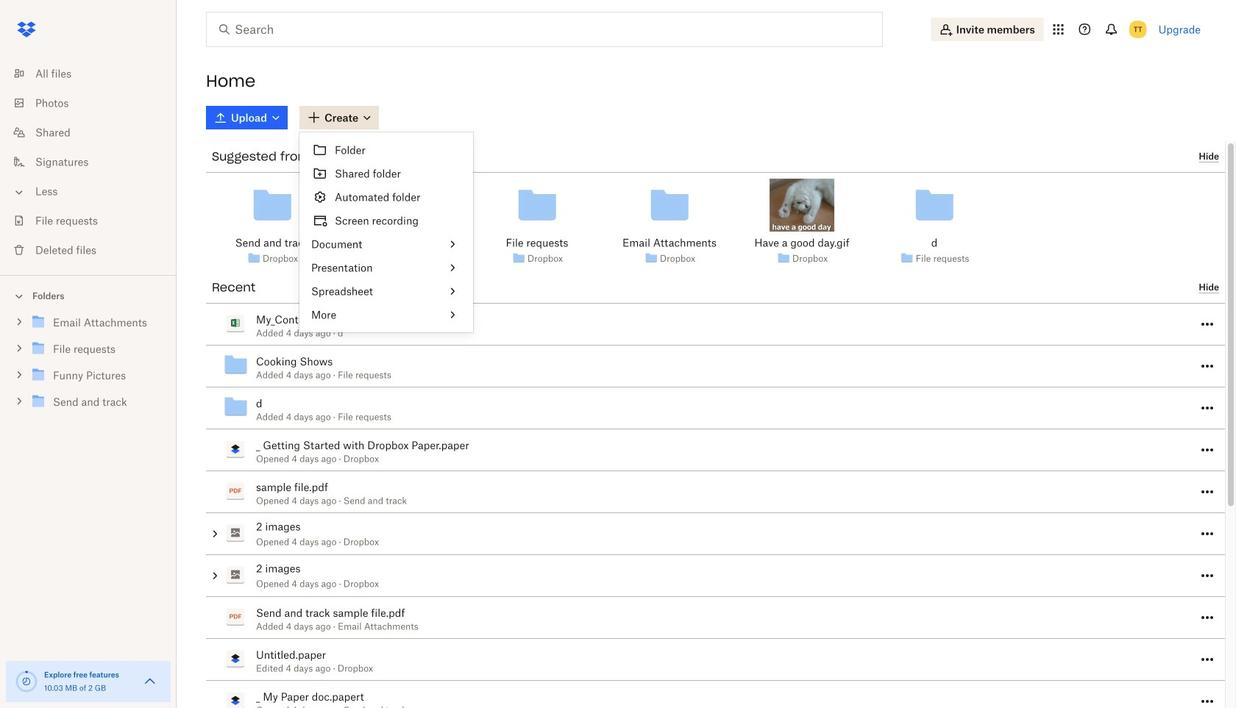 Task type: locate. For each thing, give the bounding box(es) containing it.
group
[[0, 306, 177, 426]]

dropbox image
[[12, 15, 41, 44]]

menu item
[[299, 138, 473, 162], [299, 162, 473, 185], [299, 185, 473, 209], [299, 209, 473, 232], [299, 232, 473, 256]]

list
[[0, 50, 177, 275]]

2 menu item from the top
[[299, 162, 473, 185]]

/have a good day.gif image
[[770, 179, 834, 232]]

5 menu item from the top
[[299, 232, 473, 256]]

main content
[[194, 103, 1236, 709]]



Task type: vqa. For each thing, say whether or not it's contained in the screenshot.
the Quota usage Progress Bar in the bottom left of the page
yes



Task type: describe. For each thing, give the bounding box(es) containing it.
less image
[[12, 185, 26, 200]]

1 menu item from the top
[[299, 138, 473, 162]]

quota usage progress bar
[[15, 670, 38, 694]]

4 menu item from the top
[[299, 209, 473, 232]]

3 menu item from the top
[[299, 185, 473, 209]]



